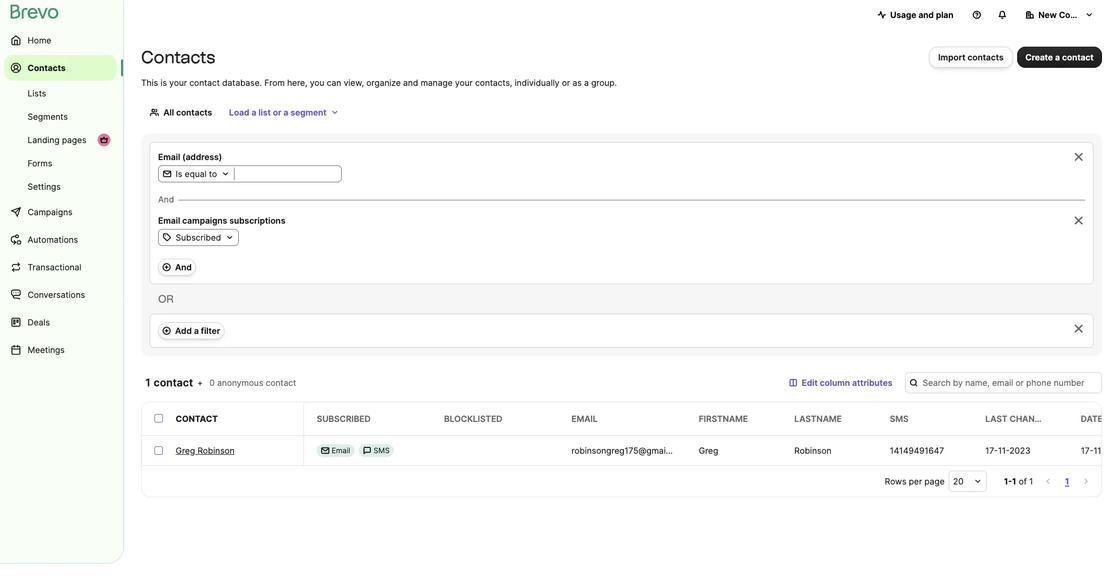 Task type: describe. For each thing, give the bounding box(es) containing it.
this
[[141, 77, 158, 88]]

is
[[176, 169, 182, 179]]

contact
[[176, 414, 218, 425]]

anonymous
[[217, 378, 263, 389]]

load a list or a segment button
[[221, 102, 348, 123]]

create a contact
[[1026, 52, 1094, 63]]

2 your from the left
[[455, 77, 473, 88]]

email
[[572, 414, 598, 425]]

new company button
[[1017, 4, 1102, 25]]

lastname
[[795, 414, 842, 425]]

settings
[[28, 182, 61, 192]]

1-
[[1004, 477, 1012, 487]]

and inside button
[[919, 10, 934, 20]]

transactional link
[[4, 255, 117, 280]]

contact left +
[[154, 377, 193, 390]]

create a contact button
[[1017, 47, 1102, 68]]

view,
[[344, 77, 364, 88]]

date
[[1081, 414, 1103, 425]]

import contacts
[[939, 52, 1004, 63]]

17-11-2023
[[986, 446, 1031, 456]]

automations link
[[4, 227, 117, 253]]

transactional
[[28, 262, 81, 273]]

a right list
[[284, 107, 288, 118]]

left___rvooi image
[[100, 136, 108, 144]]

segments link
[[4, 106, 117, 127]]

deals
[[28, 317, 50, 328]]

20 button
[[949, 471, 987, 493]]

Search by name, email or phone number search field
[[906, 373, 1102, 394]]

new
[[1039, 10, 1057, 20]]

landing
[[28, 135, 60, 145]]

of
[[1019, 477, 1027, 487]]

load a list or a segment
[[229, 107, 327, 118]]

new company
[[1039, 10, 1098, 20]]

greg robinson link
[[176, 445, 235, 458]]

greg for greg
[[699, 446, 718, 456]]

1 your from the left
[[169, 77, 187, 88]]

contacts for all contacts
[[176, 107, 212, 118]]

individually
[[515, 77, 560, 88]]

17- for 17-11-202
[[1081, 446, 1094, 456]]

last changed
[[986, 414, 1053, 425]]

0 vertical spatial and
[[158, 194, 174, 205]]

20
[[953, 477, 964, 487]]

1 contact + 0 anonymous contact
[[145, 377, 296, 390]]

email for email (address)
[[158, 152, 180, 162]]

contact up all contacts
[[189, 77, 220, 88]]

import contacts button
[[929, 47, 1013, 68]]

group.
[[591, 77, 617, 88]]

email (address)
[[158, 152, 222, 162]]

or
[[158, 293, 174, 306]]

contact inside button
[[1062, 52, 1094, 63]]

1 vertical spatial sms
[[374, 446, 390, 455]]

company
[[1059, 10, 1098, 20]]

or inside button
[[273, 107, 281, 118]]

can
[[327, 77, 341, 88]]

17-11-202
[[1081, 446, 1119, 456]]

organize
[[366, 77, 401, 88]]

left___c25ys image for email
[[321, 447, 330, 455]]

202
[[1105, 446, 1119, 456]]

last
[[986, 414, 1008, 425]]

all contacts
[[163, 107, 212, 118]]

robinsongreg175@gmail.com
[[572, 446, 688, 456]]

a right as
[[584, 77, 589, 88]]

forms
[[28, 158, 52, 169]]

conversations link
[[4, 282, 117, 308]]

manage
[[421, 77, 453, 88]]

greg robinson
[[176, 446, 235, 456]]

rows per page
[[885, 477, 945, 487]]

is
[[160, 77, 167, 88]]

a for add a filter
[[194, 326, 199, 337]]

add
[[175, 326, 192, 337]]

+
[[197, 378, 203, 389]]

database.
[[222, 77, 262, 88]]

usage and plan button
[[869, 4, 962, 25]]

subscriptions
[[229, 215, 286, 226]]

conversations
[[28, 290, 85, 300]]

segments
[[28, 111, 68, 122]]

attributes
[[852, 378, 893, 389]]

2 vertical spatial email
[[332, 446, 350, 455]]

a for create a contact
[[1055, 52, 1060, 63]]

automations
[[28, 235, 78, 245]]

column
[[820, 378, 850, 389]]

firstname
[[699, 414, 748, 425]]

add a filter
[[175, 326, 220, 337]]

list
[[259, 107, 271, 118]]

(address)
[[182, 152, 222, 162]]

meetings
[[28, 345, 65, 356]]

and inside button
[[175, 262, 192, 273]]



Task type: locate. For each thing, give the bounding box(es) containing it.
sms
[[890, 414, 909, 425], [374, 446, 390, 455]]

lists
[[28, 88, 46, 99]]

1 horizontal spatial 17-
[[1081, 446, 1094, 456]]

contact
[[1062, 52, 1094, 63], [189, 77, 220, 88], [154, 377, 193, 390], [266, 378, 296, 389]]

1 horizontal spatial and
[[919, 10, 934, 20]]

2 11- from the left
[[1094, 446, 1105, 456]]

17- left the 2023
[[986, 446, 998, 456]]

1-1 of 1
[[1004, 477, 1034, 487]]

edit
[[802, 378, 818, 389]]

and left manage
[[403, 77, 418, 88]]

14149491647
[[890, 446, 944, 456]]

and
[[919, 10, 934, 20], [403, 77, 418, 88]]

add
[[1105, 414, 1119, 425]]

11- for 202
[[1094, 446, 1105, 456]]

robinson
[[198, 446, 235, 456], [795, 446, 832, 456]]

2 left___c25ys image from the left
[[363, 447, 372, 455]]

1 horizontal spatial left___c25ys image
[[363, 447, 372, 455]]

from
[[264, 77, 285, 88]]

home
[[28, 35, 51, 46]]

or left as
[[562, 77, 570, 88]]

0 horizontal spatial your
[[169, 77, 187, 88]]

greg down firstname
[[699, 446, 718, 456]]

and left plan
[[919, 10, 934, 20]]

you
[[310, 77, 324, 88]]

1 17- from the left
[[986, 446, 998, 456]]

1 inside button
[[1065, 477, 1070, 487]]

email up subscribed button
[[158, 215, 180, 226]]

usage
[[890, 10, 917, 20]]

edit column attributes button
[[781, 373, 901, 394]]

contacts for import contacts
[[968, 52, 1004, 63]]

11- down date add
[[1094, 446, 1105, 456]]

or right list
[[273, 107, 281, 118]]

greg for greg robinson
[[176, 446, 195, 456]]

11-
[[998, 446, 1010, 456], [1094, 446, 1105, 456]]

page
[[925, 477, 945, 487]]

greg
[[176, 446, 195, 456], [699, 446, 718, 456]]

contacts inside contacts link
[[28, 63, 66, 73]]

robinson down the lastname
[[795, 446, 832, 456]]

contact right anonymous
[[266, 378, 296, 389]]

left___c25ys image
[[321, 447, 330, 455], [363, 447, 372, 455]]

blocklisted
[[444, 414, 503, 425]]

meetings link
[[4, 338, 117, 363]]

pages
[[62, 135, 86, 145]]

1 horizontal spatial contacts
[[141, 47, 215, 67]]

1 horizontal spatial greg
[[699, 446, 718, 456]]

contact right create
[[1062, 52, 1094, 63]]

None text field
[[238, 169, 338, 179]]

filter
[[201, 326, 220, 337]]

and
[[158, 194, 174, 205], [175, 262, 192, 273]]

0 horizontal spatial or
[[273, 107, 281, 118]]

1 11- from the left
[[998, 446, 1010, 456]]

1 robinson from the left
[[198, 446, 235, 456]]

1 horizontal spatial and
[[175, 262, 192, 273]]

1 greg from the left
[[176, 446, 195, 456]]

campaigns
[[182, 215, 227, 226]]

0 vertical spatial sms
[[890, 414, 909, 425]]

your right is
[[169, 77, 187, 88]]

usage and plan
[[890, 10, 954, 20]]

1 horizontal spatial robinson
[[795, 446, 832, 456]]

and down subscribed button
[[175, 262, 192, 273]]

1 horizontal spatial sms
[[890, 414, 909, 425]]

create
[[1026, 52, 1053, 63]]

a for load a list or a segment
[[252, 107, 256, 118]]

a left list
[[252, 107, 256, 118]]

robinson down the contact
[[198, 446, 235, 456]]

subscribed
[[176, 232, 221, 243]]

contacts right the import
[[968, 52, 1004, 63]]

1 horizontal spatial contacts
[[968, 52, 1004, 63]]

a right add
[[194, 326, 199, 337]]

0
[[210, 378, 215, 389]]

a right create
[[1055, 52, 1060, 63]]

1 horizontal spatial 11-
[[1094, 446, 1105, 456]]

0 vertical spatial and
[[919, 10, 934, 20]]

2 robinson from the left
[[795, 446, 832, 456]]

1 button
[[1063, 475, 1072, 489]]

to
[[209, 169, 217, 179]]

forms link
[[4, 153, 117, 174]]

1 vertical spatial and
[[403, 77, 418, 88]]

0 vertical spatial contacts
[[968, 52, 1004, 63]]

1 horizontal spatial your
[[455, 77, 473, 88]]

0 horizontal spatial robinson
[[198, 446, 235, 456]]

your right manage
[[455, 77, 473, 88]]

left___c25ys image for sms
[[363, 447, 372, 455]]

email campaigns subscriptions
[[158, 215, 286, 226]]

email
[[158, 152, 180, 162], [158, 215, 180, 226], [332, 446, 350, 455]]

per
[[909, 477, 922, 487]]

0 horizontal spatial and
[[403, 77, 418, 88]]

0 horizontal spatial contacts
[[28, 63, 66, 73]]

rows
[[885, 477, 907, 487]]

email up the is in the top left of the page
[[158, 152, 180, 162]]

deals link
[[4, 310, 117, 335]]

settings link
[[4, 176, 117, 197]]

or
[[562, 77, 570, 88], [273, 107, 281, 118]]

greg down the contact
[[176, 446, 195, 456]]

1 vertical spatial and
[[175, 262, 192, 273]]

17-
[[986, 446, 998, 456], [1081, 446, 1094, 456]]

0 horizontal spatial greg
[[176, 446, 195, 456]]

contact inside 1 contact + 0 anonymous contact
[[266, 378, 296, 389]]

subscribed button
[[159, 231, 238, 244]]

17- for 17-11-2023
[[986, 446, 998, 456]]

lists link
[[4, 83, 117, 104]]

0 vertical spatial email
[[158, 152, 180, 162]]

0 horizontal spatial 11-
[[998, 446, 1010, 456]]

load
[[229, 107, 249, 118]]

all
[[163, 107, 174, 118]]

1 horizontal spatial or
[[562, 77, 570, 88]]

1 vertical spatial email
[[158, 215, 180, 226]]

contacts right all
[[176, 107, 212, 118]]

0 horizontal spatial sms
[[374, 446, 390, 455]]

and down is equal to 'button'
[[158, 194, 174, 205]]

contacts up lists
[[28, 63, 66, 73]]

0 horizontal spatial 17-
[[986, 446, 998, 456]]

11- for 2023
[[998, 446, 1010, 456]]

11- up 1-
[[998, 446, 1010, 456]]

1 vertical spatial or
[[273, 107, 281, 118]]

import
[[939, 52, 966, 63]]

is equal to button
[[159, 168, 234, 180]]

date add
[[1081, 414, 1119, 425]]

2 greg from the left
[[699, 446, 718, 456]]

segment
[[291, 107, 327, 118]]

landing pages link
[[4, 130, 117, 151]]

your
[[169, 77, 187, 88], [455, 77, 473, 88]]

contacts inside button
[[968, 52, 1004, 63]]

equal
[[185, 169, 207, 179]]

1 left___c25ys image from the left
[[321, 447, 330, 455]]

edit column attributes
[[802, 378, 893, 389]]

campaigns
[[28, 207, 73, 218]]

email for email campaigns subscriptions
[[158, 215, 180, 226]]

0 horizontal spatial and
[[158, 194, 174, 205]]

plan
[[936, 10, 954, 20]]

is equal to
[[176, 169, 217, 179]]

contacts up is
[[141, 47, 215, 67]]

0 horizontal spatial left___c25ys image
[[321, 447, 330, 455]]

landing pages
[[28, 135, 86, 145]]

subscribed
[[317, 414, 371, 425]]

add a filter button
[[158, 323, 224, 340]]

this is your contact database. from here, you can view, organize and manage your contacts, individually or as a group.
[[141, 77, 617, 88]]

0 horizontal spatial contacts
[[176, 107, 212, 118]]

0 vertical spatial or
[[562, 77, 570, 88]]

1 vertical spatial contacts
[[176, 107, 212, 118]]

email down subscribed
[[332, 446, 350, 455]]

2 17- from the left
[[1081, 446, 1094, 456]]

17- left the 202
[[1081, 446, 1094, 456]]

contacts
[[968, 52, 1004, 63], [176, 107, 212, 118]]

home link
[[4, 28, 117, 53]]



Task type: vqa. For each thing, say whether or not it's contained in the screenshot.
Greg associated with Greg Robinson
yes



